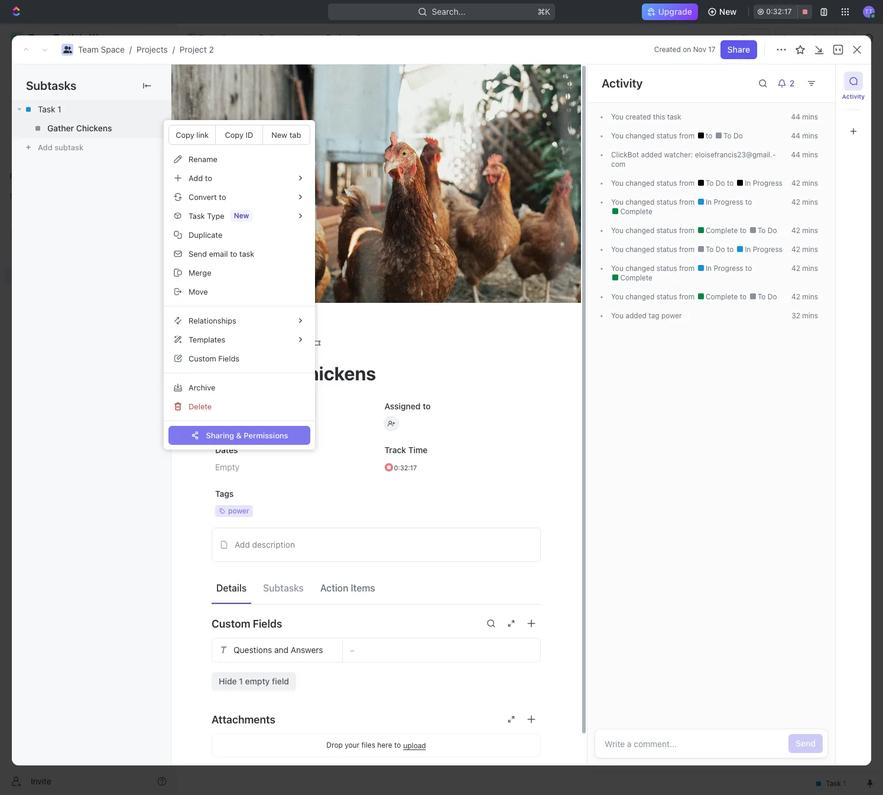 Task type: vqa. For each thing, say whether or not it's contained in the screenshot.


Task type: describe. For each thing, give the bounding box(es) containing it.
0 vertical spatial added
[[642, 150, 663, 159]]

created
[[655, 45, 681, 54]]

dates
[[215, 445, 238, 455]]

5 status from the top
[[657, 245, 678, 254]]

task sidebar content section
[[587, 64, 836, 766]]

1 up gather
[[58, 104, 61, 114]]

list link
[[263, 106, 280, 123]]

docs link
[[5, 98, 172, 117]]

fields inside dropdown button
[[253, 617, 282, 630]]

3 status from the top
[[657, 198, 678, 206]]

1 horizontal spatial projects
[[270, 33, 302, 43]]

permissions
[[244, 430, 288, 440]]

add down 'duplicate' button
[[238, 247, 254, 257]]

8 mins from the top
[[803, 264, 819, 273]]

4 you from the top
[[612, 198, 624, 206]]

upgrade
[[659, 7, 693, 17]]

inbox link
[[5, 78, 172, 96]]

0 vertical spatial add task button
[[791, 72, 841, 91]]

44 mins for changed status from
[[792, 131, 819, 140]]

1 changed status from from the top
[[624, 131, 697, 140]]

3 changed status from from the top
[[624, 198, 697, 206]]

watcher:
[[665, 150, 694, 159]]

task 2
[[238, 226, 264, 236]]

6 status from the top
[[657, 264, 678, 273]]

search...
[[432, 7, 466, 17]]

send email to task
[[189, 249, 255, 258]]

activity inside task sidebar navigation tab list
[[843, 93, 866, 100]]

7 changed from the top
[[626, 292, 655, 301]]

nov
[[694, 45, 707, 54]]

8 you from the top
[[612, 292, 624, 301]]

custom fields inside custom fields dropdown button
[[212, 617, 282, 630]]

3 from from the top
[[680, 198, 695, 206]]

attachments
[[212, 713, 276, 726]]

7 from from the top
[[680, 292, 695, 301]]

new tab
[[272, 130, 301, 139]]

home link
[[5, 57, 172, 76]]

action items button
[[316, 577, 380, 599]]

user group image
[[188, 35, 195, 41]]

assignees
[[493, 138, 528, 147]]

tree inside sidebar navigation
[[5, 206, 172, 366]]

delete button
[[169, 397, 311, 416]]

subtasks button
[[259, 577, 309, 599]]

inbox
[[28, 82, 49, 92]]

home
[[28, 62, 51, 72]]

space for team space / projects / project 2
[[101, 44, 125, 54]]

convert to button
[[169, 188, 311, 206]]

eloisefrancis23@gmail.
[[696, 150, 777, 159]]

1 status from the top
[[657, 131, 678, 140]]

custom inside button
[[189, 354, 216, 363]]

track time
[[385, 445, 428, 455]]

eloisefrancis23@gmail. com
[[612, 150, 777, 169]]

merge button
[[169, 263, 311, 282]]

team space
[[199, 33, 245, 43]]

created on nov 17
[[655, 45, 716, 54]]

relationships button
[[169, 311, 311, 330]]

templates button
[[169, 330, 311, 349]]

chickens
[[76, 123, 112, 133]]

send button
[[789, 734, 824, 753]]

sharing & permissions
[[206, 430, 288, 440]]

convert to button
[[169, 188, 311, 206]]

questions
[[234, 645, 272, 655]]

sidebar navigation
[[0, 24, 177, 795]]

4 status from the top
[[657, 226, 678, 235]]

tab
[[290, 130, 301, 139]]

1 42 from the top
[[792, 179, 801, 188]]

gather chickens
[[47, 123, 112, 133]]

5 42 mins from the top
[[792, 264, 819, 273]]

&
[[236, 430, 242, 440]]

1 up templates dropdown button
[[244, 315, 248, 324]]

sharing & permissions button
[[169, 426, 311, 445]]

tags
[[215, 489, 234, 499]]

2 from from the top
[[680, 179, 695, 188]]

2 vertical spatial task 1 link
[[212, 312, 253, 327]]

attachments button
[[212, 705, 541, 734]]

6 42 mins from the top
[[792, 292, 819, 301]]

1 from from the top
[[680, 131, 695, 140]]

4 changed from the top
[[626, 226, 655, 235]]

hide for hide 1 empty field
[[219, 676, 237, 686]]

add description
[[235, 540, 295, 550]]

user group image inside tree
[[12, 232, 21, 239]]

4 from from the top
[[680, 226, 695, 235]]

1 vertical spatial added
[[626, 311, 647, 320]]

clickbot
[[612, 150, 640, 159]]

⌘k
[[538, 7, 551, 17]]

add to button
[[169, 169, 311, 188]]

3 mins from the top
[[803, 150, 819, 159]]

1 42 mins from the top
[[792, 179, 819, 188]]

1 vertical spatial task 1
[[238, 206, 262, 216]]

6 changed status from from the top
[[624, 264, 697, 273]]

5 you from the top
[[612, 226, 624, 235]]

copy for copy link
[[176, 130, 194, 139]]

drop
[[327, 741, 343, 750]]

gather
[[47, 123, 74, 133]]

2 vertical spatial add task button
[[233, 245, 278, 259]]

tag
[[649, 311, 660, 320]]

7 changed status from from the top
[[624, 292, 697, 301]]

0 horizontal spatial team space link
[[78, 44, 125, 54]]

Edit task name text field
[[212, 362, 541, 385]]

items
[[351, 583, 375, 593]]

files
[[362, 741, 376, 750]]

activity inside task sidebar content section
[[602, 76, 643, 90]]

share for share button on the right of 17
[[728, 44, 751, 54]]

44 for changed status from
[[792, 131, 801, 140]]

new for "new" button
[[720, 7, 737, 17]]

3 you from the top
[[612, 179, 624, 188]]

2 you from the top
[[612, 131, 624, 140]]

this
[[654, 112, 666, 121]]

archive button
[[169, 378, 311, 397]]

share button down 0:32:17
[[734, 28, 771, 47]]

9 mins from the top
[[803, 292, 819, 301]]

templates button
[[169, 330, 311, 349]]

copy id button
[[216, 125, 263, 144]]

1 vertical spatial task 1 link
[[235, 202, 410, 219]]

7 mins from the top
[[803, 245, 819, 254]]

gather chickens link
[[12, 119, 171, 138]]

move
[[189, 287, 208, 296]]

team space / projects / project 2
[[78, 44, 214, 54]]

3 42 from the top
[[792, 226, 801, 235]]

1 horizontal spatial add task button
[[304, 164, 354, 179]]

9 you from the top
[[612, 311, 624, 320]]

1 up task 2
[[259, 206, 262, 216]]

convert to
[[189, 192, 226, 201]]

duplicate button
[[169, 225, 311, 244]]

5 changed from the top
[[626, 245, 655, 254]]

time
[[409, 445, 428, 455]]

custom fields button
[[212, 609, 541, 638]]

share button right 17
[[721, 40, 758, 59]]

send for send email to task
[[189, 249, 207, 258]]

4 42 mins from the top
[[792, 245, 819, 254]]

1 44 from the top
[[792, 112, 801, 121]]

board
[[221, 109, 244, 119]]

customize button
[[768, 106, 828, 123]]

rename
[[189, 154, 218, 164]]

6 you from the top
[[612, 245, 624, 254]]

1 you from the top
[[612, 112, 624, 121]]

sharing
[[206, 430, 234, 440]]

0 horizontal spatial projects link
[[137, 44, 168, 54]]

drop your files here to upload
[[327, 741, 426, 750]]

1 inside 'custom fields' element
[[239, 676, 243, 686]]

docs
[[28, 102, 48, 112]]

0:32:17 button
[[754, 5, 813, 19]]

answers
[[291, 645, 323, 655]]

4 changed status from from the top
[[624, 226, 697, 235]]

copy link button
[[169, 125, 216, 144]]

task for send email to task
[[240, 249, 255, 258]]

send email to task button
[[169, 244, 311, 263]]

1 horizontal spatial projects link
[[256, 31, 304, 45]]

add inside button
[[189, 173, 203, 183]]

link
[[197, 130, 209, 139]]

0 vertical spatial project
[[326, 33, 354, 43]]



Task type: locate. For each thing, give the bounding box(es) containing it.
1 changed from the top
[[626, 131, 655, 140]]

1 copy from the left
[[176, 130, 194, 139]]

add inside "button"
[[235, 540, 250, 550]]

task
[[816, 76, 834, 86], [38, 104, 55, 114], [333, 167, 349, 176], [238, 206, 256, 216], [189, 211, 205, 220], [238, 226, 256, 236], [256, 247, 273, 257], [227, 315, 243, 324]]

share
[[741, 33, 764, 43], [728, 44, 751, 54]]

1 horizontal spatial team
[[199, 33, 219, 43]]

custom inside dropdown button
[[212, 617, 251, 630]]

0 vertical spatial user group image
[[63, 46, 72, 53]]

hide up clickbot
[[614, 138, 630, 147]]

2 vertical spatial 44 mins
[[792, 150, 819, 159]]

0 vertical spatial 44 mins
[[792, 112, 819, 121]]

0 vertical spatial projects
[[270, 33, 302, 43]]

1 vertical spatial add task button
[[304, 164, 354, 179]]

share right 17
[[728, 44, 751, 54]]

task 1 link up task 2 "link"
[[235, 202, 410, 219]]

hide left empty
[[219, 676, 237, 686]]

add task button down task 2
[[233, 245, 278, 259]]

1 vertical spatial task
[[240, 249, 255, 258]]

copy for copy id
[[225, 130, 244, 139]]

5 changed status from from the top
[[624, 245, 697, 254]]

6 42 from the top
[[792, 292, 801, 301]]

1 vertical spatial send
[[796, 738, 816, 748]]

1 horizontal spatial add task
[[318, 167, 349, 176]]

gantt link
[[399, 106, 424, 123]]

1 vertical spatial project
[[180, 44, 207, 54]]

copy left link
[[176, 130, 194, 139]]

44
[[792, 112, 801, 121], [792, 131, 801, 140], [792, 150, 801, 159]]

3 42 mins from the top
[[792, 226, 819, 235]]

2 horizontal spatial add task button
[[791, 72, 841, 91]]

0:32:17
[[767, 7, 792, 16]]

add task button down new tab button at the left top
[[304, 164, 354, 179]]

1 vertical spatial team
[[78, 44, 99, 54]]

added
[[642, 150, 663, 159], [626, 311, 647, 320]]

0 horizontal spatial project 2 link
[[180, 44, 214, 54]]

2 copy from the left
[[225, 130, 244, 139]]

add up convert at the left top of page
[[189, 173, 203, 183]]

0 horizontal spatial add task
[[238, 247, 273, 257]]

favorites
[[9, 172, 41, 180]]

0 horizontal spatial add task button
[[233, 245, 278, 259]]

added watcher:
[[640, 150, 696, 159]]

2 vertical spatial 44
[[792, 150, 801, 159]]

hide button
[[609, 136, 635, 150]]

here
[[378, 741, 393, 750]]

board link
[[218, 106, 244, 123]]

subtasks inside 'button'
[[263, 583, 304, 593]]

task for you created this task
[[668, 112, 682, 121]]

2 horizontal spatial new
[[720, 7, 737, 17]]

task 1 up dashboards
[[38, 104, 61, 114]]

0 vertical spatial task 1 link
[[12, 100, 171, 119]]

2 42 mins from the top
[[792, 198, 819, 206]]

1 vertical spatial activity
[[843, 93, 866, 100]]

2 vertical spatial task 1
[[227, 315, 248, 324]]

task inside section
[[668, 112, 682, 121]]

2 mins from the top
[[803, 131, 819, 140]]

task 2 link
[[235, 223, 410, 240]]

0 horizontal spatial projects
[[137, 44, 168, 54]]

copy link
[[176, 130, 209, 139]]

questions and answers
[[234, 645, 323, 655]]

1 vertical spatial 44 mins
[[792, 131, 819, 140]]

6 from from the top
[[680, 264, 695, 273]]

1 horizontal spatial project 2 link
[[312, 31, 364, 45]]

add task down calendar
[[318, 167, 349, 176]]

0 horizontal spatial project 2
[[205, 70, 276, 90]]

new inside button
[[720, 7, 737, 17]]

0 vertical spatial send
[[189, 249, 207, 258]]

44 for added watcher:
[[792, 150, 801, 159]]

custom fields down templates
[[189, 354, 240, 363]]

0 vertical spatial custom
[[189, 354, 216, 363]]

1 vertical spatial subtasks
[[263, 583, 304, 593]]

share for share button underneath 0:32:17
[[741, 33, 764, 43]]

assigned
[[385, 401, 421, 411]]

0 horizontal spatial new
[[234, 211, 249, 220]]

3 changed from the top
[[626, 198, 655, 206]]

to
[[706, 131, 715, 140], [724, 131, 732, 140], [205, 173, 212, 183], [706, 179, 714, 188], [728, 179, 736, 188], [219, 192, 226, 201], [746, 198, 753, 206], [741, 226, 749, 235], [758, 226, 766, 235], [706, 245, 714, 254], [728, 245, 736, 254], [230, 249, 237, 258], [746, 264, 753, 273], [741, 292, 749, 301], [758, 292, 766, 301], [423, 401, 431, 411], [395, 741, 401, 750]]

3 44 from the top
[[792, 150, 801, 159]]

add description button
[[216, 536, 537, 554]]

0 horizontal spatial copy
[[176, 130, 194, 139]]

1 44 mins from the top
[[792, 112, 819, 121]]

team up home 'link'
[[78, 44, 99, 54]]

list
[[266, 109, 280, 119]]

0 vertical spatial share
[[741, 33, 764, 43]]

17
[[709, 45, 716, 54]]

0 vertical spatial 44
[[792, 112, 801, 121]]

1 vertical spatial share
[[728, 44, 751, 54]]

new inside button
[[272, 130, 288, 139]]

projects
[[270, 33, 302, 43], [137, 44, 168, 54]]

track
[[385, 445, 407, 455]]

added right clickbot
[[642, 150, 663, 159]]

1 horizontal spatial team space link
[[184, 31, 248, 45]]

user group image up home 'link'
[[63, 46, 72, 53]]

com
[[612, 150, 777, 169]]

0 vertical spatial fields
[[219, 354, 240, 363]]

0 vertical spatial team
[[199, 33, 219, 43]]

0 vertical spatial hide
[[614, 138, 630, 147]]

1 vertical spatial user group image
[[12, 232, 21, 239]]

description
[[252, 540, 295, 550]]

custom
[[189, 354, 216, 363], [212, 617, 251, 630]]

relationships button
[[169, 311, 311, 330]]

0 vertical spatial subtasks
[[26, 79, 76, 92]]

0 horizontal spatial task
[[240, 249, 255, 258]]

upload button
[[404, 741, 426, 750]]

add left description
[[235, 540, 250, 550]]

0 horizontal spatial space
[[101, 44, 125, 54]]

invite
[[31, 776, 51, 786]]

upload
[[404, 741, 426, 750]]

10 mins from the top
[[803, 311, 819, 320]]

templates
[[189, 335, 226, 344]]

1 vertical spatial projects
[[137, 44, 168, 54]]

hide
[[614, 138, 630, 147], [219, 676, 237, 686]]

hide 1 empty field
[[219, 676, 289, 686]]

0 horizontal spatial fields
[[219, 354, 240, 363]]

team for team space / projects / project 2
[[78, 44, 99, 54]]

1 vertical spatial fields
[[253, 617, 282, 630]]

relationships
[[189, 316, 237, 325]]

1 vertical spatial add task
[[318, 167, 349, 176]]

project 2 link
[[312, 31, 364, 45], [180, 44, 214, 54]]

add task button up customize
[[791, 72, 841, 91]]

task right this
[[668, 112, 682, 121]]

1 vertical spatial hide
[[219, 676, 237, 686]]

2 changed status from from the top
[[624, 179, 697, 188]]

1 vertical spatial project 2
[[205, 70, 276, 90]]

new
[[720, 7, 737, 17], [272, 130, 288, 139], [234, 211, 249, 220]]

add task up customize
[[798, 76, 834, 86]]

dashboards link
[[5, 118, 172, 137]]

task inside "link"
[[238, 226, 256, 236]]

your
[[345, 741, 360, 750]]

copy left id
[[225, 130, 244, 139]]

1 mins from the top
[[803, 112, 819, 121]]

5 mins from the top
[[803, 198, 819, 206]]

1 horizontal spatial copy
[[225, 130, 244, 139]]

upgrade link
[[642, 4, 699, 20]]

2 44 mins from the top
[[792, 131, 819, 140]]

share down "new" button
[[741, 33, 764, 43]]

32
[[792, 311, 801, 320]]

hide inside button
[[614, 138, 630, 147]]

1 horizontal spatial fields
[[253, 617, 282, 630]]

table
[[359, 109, 380, 119]]

0 horizontal spatial activity
[[602, 76, 643, 90]]

task 1 up task 2
[[238, 206, 262, 216]]

5 from from the top
[[680, 245, 695, 254]]

5 42 from the top
[[792, 264, 801, 273]]

send for send
[[796, 738, 816, 748]]

power
[[662, 311, 683, 320]]

in
[[746, 179, 752, 188], [706, 198, 712, 206], [746, 245, 752, 254], [706, 264, 712, 273]]

2 inside "link"
[[259, 226, 264, 236]]

0 horizontal spatial subtasks
[[26, 79, 76, 92]]

1 horizontal spatial new
[[272, 130, 288, 139]]

new for tab
[[272, 130, 288, 139]]

new tab button
[[263, 125, 310, 144]]

1 left empty
[[239, 676, 243, 686]]

send inside task sidebar content section
[[796, 738, 816, 748]]

custom fields
[[189, 354, 240, 363], [212, 617, 282, 630]]

44 mins for added watcher:
[[792, 150, 819, 159]]

delete
[[189, 401, 212, 411]]

task inside button
[[240, 249, 255, 258]]

2 vertical spatial new
[[234, 211, 249, 220]]

calendar
[[302, 109, 337, 119]]

0 vertical spatial activity
[[602, 76, 643, 90]]

1 horizontal spatial hide
[[614, 138, 630, 147]]

4 mins from the top
[[803, 179, 819, 188]]

fields inside button
[[219, 354, 240, 363]]

2 status from the top
[[657, 179, 678, 188]]

task 1 link up templates button
[[212, 312, 253, 327]]

0 vertical spatial project 2
[[326, 33, 361, 43]]

hide for hide
[[614, 138, 630, 147]]

action items
[[321, 583, 375, 593]]

status
[[657, 131, 678, 140], [657, 179, 678, 188], [657, 198, 678, 206], [657, 226, 678, 235], [657, 245, 678, 254], [657, 264, 678, 273], [657, 292, 678, 301]]

0 horizontal spatial team
[[78, 44, 99, 54]]

3 44 mins from the top
[[792, 150, 819, 159]]

subtasks down description
[[263, 583, 304, 593]]

0 vertical spatial space
[[222, 33, 245, 43]]

space up home 'link'
[[101, 44, 125, 54]]

2 horizontal spatial add task
[[798, 76, 834, 86]]

0 vertical spatial custom fields
[[189, 354, 240, 363]]

fields down templates dropdown button
[[219, 354, 240, 363]]

1 horizontal spatial task
[[668, 112, 682, 121]]

6 mins from the top
[[803, 226, 819, 235]]

1 horizontal spatial activity
[[843, 93, 866, 100]]

7 you from the top
[[612, 264, 624, 273]]

space right user group icon
[[222, 33, 245, 43]]

email
[[209, 249, 228, 258]]

0 horizontal spatial hide
[[219, 676, 237, 686]]

new up task 2
[[234, 211, 249, 220]]

complete
[[619, 207, 653, 216], [704, 226, 741, 235], [619, 273, 653, 282], [704, 292, 741, 301]]

calendar link
[[299, 106, 337, 123]]

created
[[626, 112, 652, 121]]

4 42 from the top
[[792, 245, 801, 254]]

1 horizontal spatial space
[[222, 33, 245, 43]]

add
[[798, 76, 814, 86], [318, 167, 331, 176], [189, 173, 203, 183], [238, 247, 254, 257], [235, 540, 250, 550]]

2 vertical spatial add task
[[238, 247, 273, 257]]

custom fields up the questions
[[212, 617, 282, 630]]

0 vertical spatial add task
[[798, 76, 834, 86]]

team for team space
[[199, 33, 219, 43]]

share button
[[734, 28, 771, 47], [721, 40, 758, 59]]

automations
[[782, 33, 832, 43]]

add up customize
[[798, 76, 814, 86]]

add task button
[[791, 72, 841, 91], [304, 164, 354, 179], [233, 245, 278, 259]]

hide inside 'custom fields' element
[[219, 676, 237, 686]]

2 vertical spatial project
[[205, 70, 258, 90]]

task 1 up templates dropdown button
[[227, 315, 248, 324]]

subtasks down "home"
[[26, 79, 76, 92]]

fields up questions and answers
[[253, 617, 282, 630]]

table link
[[357, 106, 380, 123]]

6 changed from the top
[[626, 264, 655, 273]]

2 44 from the top
[[792, 131, 801, 140]]

new left tab
[[272, 130, 288, 139]]

0 horizontal spatial user group image
[[12, 232, 21, 239]]

team right user group icon
[[199, 33, 219, 43]]

empty
[[245, 676, 270, 686]]

id
[[246, 130, 253, 139]]

task sidebar navigation tab list
[[841, 72, 867, 141]]

0 vertical spatial task 1
[[38, 104, 61, 114]]

1 vertical spatial 44
[[792, 131, 801, 140]]

custom fields inside custom fields button
[[189, 354, 240, 363]]

new left 0:32:17
[[720, 7, 737, 17]]

space
[[222, 33, 245, 43], [101, 44, 125, 54]]

custom down templates
[[189, 354, 216, 363]]

project 2
[[326, 33, 361, 43], [205, 70, 276, 90]]

2 changed from the top
[[626, 179, 655, 188]]

tree
[[5, 206, 172, 366]]

1 vertical spatial custom fields
[[212, 617, 282, 630]]

automations button
[[776, 29, 838, 47]]

added left tag at the top right of the page
[[626, 311, 647, 320]]

1 vertical spatial custom
[[212, 617, 251, 630]]

dashboards
[[28, 122, 74, 132]]

add down calendar link
[[318, 167, 331, 176]]

user group image
[[63, 46, 72, 53], [12, 232, 21, 239]]

move button
[[169, 282, 311, 301]]

user group image down spaces
[[12, 232, 21, 239]]

custom up the questions
[[212, 617, 251, 630]]

0 vertical spatial task
[[668, 112, 682, 121]]

task type
[[189, 211, 225, 220]]

add task down task 2
[[238, 247, 273, 257]]

new button
[[703, 2, 744, 21]]

32 mins
[[792, 311, 819, 320]]

in progress
[[744, 179, 783, 188], [704, 198, 746, 206], [744, 245, 783, 254], [704, 264, 746, 273]]

0 horizontal spatial send
[[189, 249, 207, 258]]

1 horizontal spatial project 2
[[326, 33, 361, 43]]

assigned to
[[385, 401, 431, 411]]

you added tag power
[[612, 311, 683, 320]]

space for team space
[[222, 33, 245, 43]]

action
[[321, 583, 349, 593]]

gantt
[[402, 109, 424, 119]]

42
[[792, 179, 801, 188], [792, 198, 801, 206], [792, 226, 801, 235], [792, 245, 801, 254], [792, 264, 801, 273], [792, 292, 801, 301]]

1 vertical spatial new
[[272, 130, 288, 139]]

0 vertical spatial new
[[720, 7, 737, 17]]

custom fields element
[[212, 638, 541, 691]]

type
[[207, 211, 225, 220]]

task 1 link
[[12, 100, 171, 119], [235, 202, 410, 219], [212, 312, 253, 327]]

7 status from the top
[[657, 292, 678, 301]]

task down 'duplicate' button
[[240, 249, 255, 258]]

1 horizontal spatial subtasks
[[263, 583, 304, 593]]

changed
[[626, 131, 655, 140], [626, 179, 655, 188], [626, 198, 655, 206], [626, 226, 655, 235], [626, 245, 655, 254], [626, 264, 655, 273], [626, 292, 655, 301]]

1 vertical spatial space
[[101, 44, 125, 54]]

task 1 link up chickens on the top
[[12, 100, 171, 119]]

2 42 from the top
[[792, 198, 801, 206]]

1 horizontal spatial user group image
[[63, 46, 72, 53]]

Search tasks... text field
[[737, 134, 855, 152]]

1 horizontal spatial send
[[796, 738, 816, 748]]

details button
[[212, 577, 252, 599]]

to inside drop your files here to upload
[[395, 741, 401, 750]]



